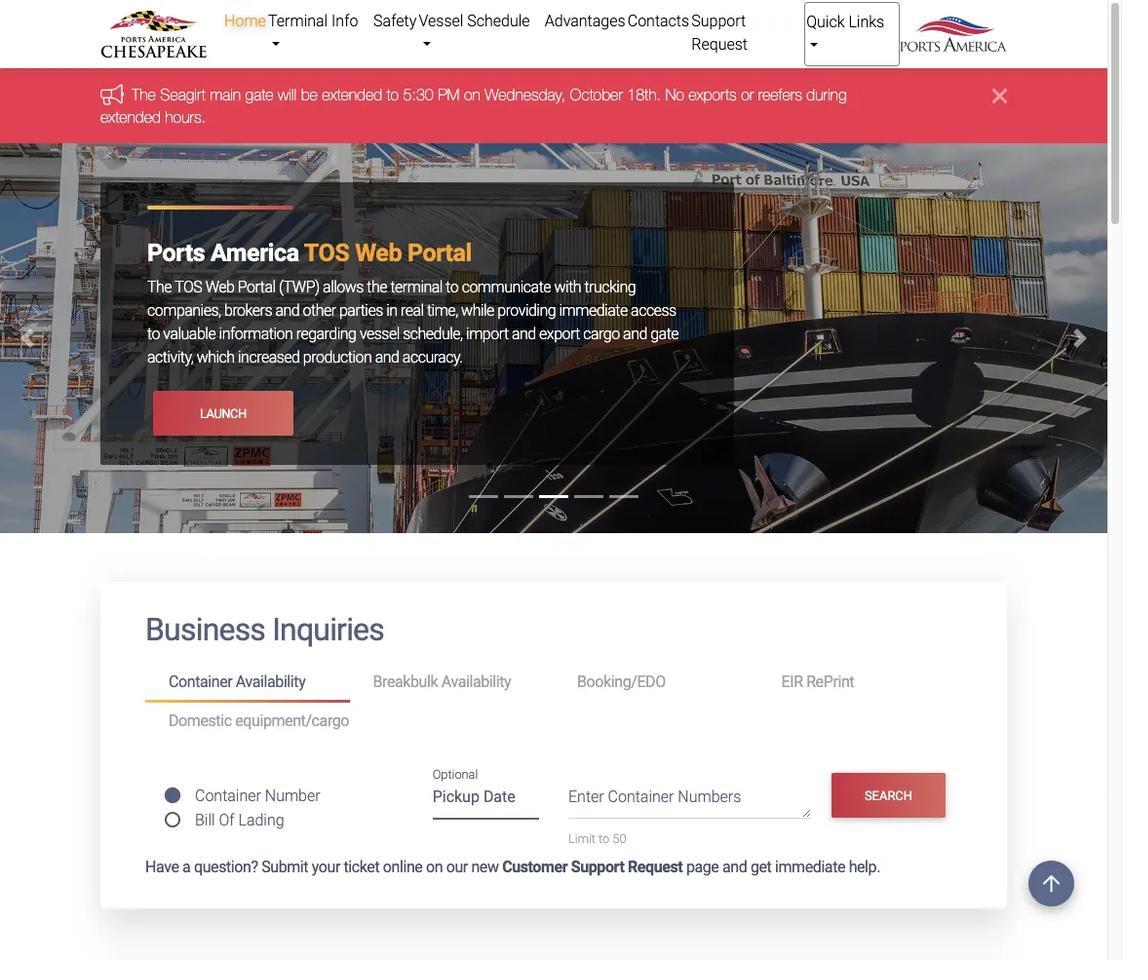 Task type: vqa. For each thing, say whether or not it's contained in the screenshot.
Vessel Schedule
no



Task type: describe. For each thing, give the bounding box(es) containing it.
go to top image
[[1029, 861, 1075, 907]]

pm
[[438, 86, 460, 104]]

information
[[219, 325, 293, 343]]

request inside advantages contacts support request
[[692, 35, 748, 54]]

customer
[[502, 858, 568, 877]]

launch link
[[153, 391, 293, 436]]

no
[[666, 86, 685, 104]]

cargo
[[584, 325, 620, 343]]

contacts link
[[627, 2, 691, 41]]

terminal info link
[[267, 2, 373, 64]]

home link
[[223, 2, 267, 41]]

while
[[461, 302, 494, 320]]

safety
[[374, 12, 417, 30]]

your
[[312, 858, 340, 877]]

new
[[472, 858, 499, 877]]

inquiries
[[272, 612, 384, 649]]

domestic equipment/cargo link
[[145, 704, 963, 739]]

main
[[210, 86, 241, 104]]

a
[[182, 858, 191, 877]]

home
[[224, 12, 266, 30]]

container up 50
[[608, 788, 674, 807]]

Enter Container Numbers text field
[[569, 786, 811, 819]]

have a question? submit your ticket online on our new customer support request page and get immediate help.
[[145, 858, 881, 877]]

have
[[145, 858, 179, 877]]

1 vertical spatial support
[[571, 858, 625, 877]]

increased
[[238, 348, 300, 367]]

to up time,
[[446, 278, 459, 297]]

wednesday,
[[485, 86, 566, 104]]

the seagirt main gate will be extended to 5:30 pm on wednesday, october 18th.  no exports or reefers during extended hours.
[[100, 86, 847, 126]]

online
[[383, 858, 423, 877]]

in
[[386, 302, 397, 320]]

safety link
[[373, 2, 418, 41]]

availability for container availability
[[236, 673, 306, 691]]

question?
[[194, 858, 258, 877]]

ports
[[147, 239, 205, 267]]

quick links
[[807, 13, 885, 31]]

container availability link
[[145, 665, 350, 704]]

container for container number bill of lading
[[195, 787, 261, 806]]

safety vessel schedule
[[374, 12, 530, 30]]

production
[[303, 348, 372, 367]]

enter container numbers
[[569, 788, 742, 807]]

companies,
[[147, 302, 221, 320]]

which
[[197, 348, 235, 367]]

bullhorn image
[[100, 84, 132, 105]]

the for tos
[[147, 278, 172, 297]]

contacts
[[628, 12, 690, 30]]

the seagirt main gate will be extended to 5:30 pm on wednesday, october 18th.  no exports or reefers during extended hours. link
[[100, 86, 847, 126]]

brokers
[[224, 302, 272, 320]]

to left 50
[[599, 832, 610, 847]]

domestic
[[169, 712, 232, 730]]

limit to 50
[[569, 832, 627, 847]]

number
[[265, 787, 321, 806]]

launch
[[200, 406, 247, 421]]

valuable
[[163, 325, 216, 343]]

search button
[[832, 774, 946, 819]]

portal inside the tos web portal (twp) allows the terminal to communicate with trucking companies,                         brokers and other parties in real time, while providing immediate access to valuable                         information regarding vessel schedule, import and export cargo and gate activity, which increased production and accuracy.
[[238, 278, 276, 297]]

real
[[401, 302, 424, 320]]

during
[[807, 86, 847, 104]]

parties
[[339, 302, 383, 320]]

schedule
[[467, 12, 530, 30]]

1 horizontal spatial immediate
[[775, 858, 846, 877]]

immediate inside the tos web portal (twp) allows the terminal to communicate with trucking companies,                         brokers and other parties in real time, while providing immediate access to valuable                         information regarding vessel schedule, import and export cargo and gate activity, which increased production and accuracy.
[[559, 302, 628, 320]]

other
[[303, 302, 336, 320]]

our
[[446, 858, 468, 877]]

get
[[751, 858, 772, 877]]

customer support request link
[[502, 858, 683, 877]]

vessel schedule link
[[418, 2, 544, 64]]

allows
[[323, 278, 364, 297]]

equipment/cargo
[[235, 712, 349, 730]]

0 horizontal spatial extended
[[100, 108, 161, 126]]

activity,
[[147, 348, 193, 367]]

enter
[[569, 788, 604, 807]]

will
[[278, 86, 297, 104]]

or
[[741, 86, 754, 104]]

terminal
[[391, 278, 443, 297]]

info
[[332, 12, 358, 30]]

limit
[[569, 832, 596, 847]]

exports
[[689, 86, 737, 104]]

(twp)
[[279, 278, 320, 297]]



Task type: locate. For each thing, give the bounding box(es) containing it.
container up of
[[195, 787, 261, 806]]

the left seagirt
[[132, 86, 156, 104]]

extended down bullhorn icon
[[100, 108, 161, 126]]

submit
[[262, 858, 308, 877]]

1 vertical spatial immediate
[[775, 858, 846, 877]]

on right pm
[[464, 86, 481, 104]]

0 horizontal spatial gate
[[245, 86, 274, 104]]

0 horizontal spatial on
[[426, 858, 443, 877]]

advantages
[[545, 12, 626, 30]]

the up companies,
[[147, 278, 172, 297]]

support right "contacts"
[[692, 12, 746, 30]]

to left 5:30
[[387, 86, 399, 104]]

trucking
[[585, 278, 636, 297]]

1 horizontal spatial portal
[[408, 239, 472, 267]]

help.
[[849, 858, 881, 877]]

container availability
[[169, 673, 306, 691]]

0 vertical spatial gate
[[245, 86, 274, 104]]

regarding
[[296, 325, 356, 343]]

web
[[355, 239, 402, 267], [206, 278, 235, 297]]

and down vessel
[[375, 348, 399, 367]]

bill
[[195, 812, 215, 830]]

container for container availability
[[169, 673, 232, 691]]

1 vertical spatial extended
[[100, 108, 161, 126]]

0 vertical spatial support
[[692, 12, 746, 30]]

and
[[275, 302, 300, 320], [512, 325, 536, 343], [623, 325, 647, 343], [375, 348, 399, 367], [723, 858, 747, 877]]

booking/edo link
[[554, 665, 758, 701]]

0 vertical spatial immediate
[[559, 302, 628, 320]]

2 availability from the left
[[442, 673, 511, 691]]

to inside the seagirt main gate will be extended to 5:30 pm on wednesday, october 18th.  no exports or reefers during extended hours.
[[387, 86, 399, 104]]

home terminal info
[[224, 12, 358, 30]]

eir reprint
[[782, 673, 855, 691]]

0 vertical spatial portal
[[408, 239, 472, 267]]

on left our
[[426, 858, 443, 877]]

schedule,
[[403, 325, 463, 343]]

extended right be
[[322, 86, 382, 104]]

1 horizontal spatial web
[[355, 239, 402, 267]]

immediate right get
[[775, 858, 846, 877]]

advantages link
[[544, 2, 627, 41]]

providing
[[498, 302, 556, 320]]

container inside container number bill of lading
[[195, 787, 261, 806]]

reefers
[[759, 86, 803, 104]]

to
[[387, 86, 399, 104], [446, 278, 459, 297], [147, 325, 160, 343], [599, 832, 610, 847]]

1 horizontal spatial gate
[[651, 325, 679, 343]]

and down the providing
[[512, 325, 536, 343]]

container up domestic
[[169, 673, 232, 691]]

export
[[539, 325, 580, 343]]

18th.
[[627, 86, 661, 104]]

0 horizontal spatial support
[[571, 858, 625, 877]]

web up 'brokers'
[[206, 278, 235, 297]]

container
[[169, 673, 232, 691], [195, 787, 261, 806], [608, 788, 674, 807]]

vessel
[[419, 12, 464, 30]]

5:30
[[403, 86, 434, 104]]

reprint
[[807, 673, 855, 691]]

0 vertical spatial request
[[692, 35, 748, 54]]

1 vertical spatial the
[[147, 278, 172, 297]]

tos
[[304, 239, 350, 267], [175, 278, 202, 297]]

the inside the tos web portal (twp) allows the terminal to communicate with trucking companies,                         brokers and other parties in real time, while providing immediate access to valuable                         information regarding vessel schedule, import and export cargo and gate activity, which increased production and accuracy.
[[147, 278, 172, 297]]

breakbulk availability link
[[350, 665, 554, 701]]

request left page
[[628, 858, 683, 877]]

container number bill of lading
[[195, 787, 321, 830]]

business
[[145, 612, 265, 649]]

on inside the seagirt main gate will be extended to 5:30 pm on wednesday, october 18th.  no exports or reefers during extended hours.
[[464, 86, 481, 104]]

1 availability from the left
[[236, 673, 306, 691]]

gate down access at the top right of the page
[[651, 325, 679, 343]]

eir reprint link
[[758, 665, 963, 701]]

1 vertical spatial request
[[628, 858, 683, 877]]

accuracy.
[[403, 348, 463, 367]]

1 horizontal spatial extended
[[322, 86, 382, 104]]

0 vertical spatial tos
[[304, 239, 350, 267]]

lading
[[238, 812, 284, 830]]

and down access at the top right of the page
[[623, 325, 647, 343]]

Optional text field
[[433, 781, 539, 820]]

tos inside the tos web portal (twp) allows the terminal to communicate with trucking companies,                         brokers and other parties in real time, while providing immediate access to valuable                         information regarding vessel schedule, import and export cargo and gate activity, which increased production and accuracy.
[[175, 278, 202, 297]]

communicate
[[462, 278, 551, 297]]

1 horizontal spatial on
[[464, 86, 481, 104]]

tos up allows
[[304, 239, 350, 267]]

0 horizontal spatial tos
[[175, 278, 202, 297]]

tos up companies,
[[175, 278, 202, 297]]

0 horizontal spatial portal
[[238, 278, 276, 297]]

support down the limit to 50
[[571, 858, 625, 877]]

to up activity,
[[147, 325, 160, 343]]

1 horizontal spatial support
[[692, 12, 746, 30]]

0 horizontal spatial request
[[628, 858, 683, 877]]

portal
[[408, 239, 472, 267], [238, 278, 276, 297]]

vessel
[[360, 325, 400, 343]]

october
[[570, 86, 623, 104]]

availability right breakbulk
[[442, 673, 511, 691]]

web inside the tos web portal (twp) allows the terminal to communicate with trucking companies,                         brokers and other parties in real time, while providing immediate access to valuable                         information regarding vessel schedule, import and export cargo and gate activity, which increased production and accuracy.
[[206, 278, 235, 297]]

availability up the domestic equipment/cargo
[[236, 673, 306, 691]]

1 vertical spatial web
[[206, 278, 235, 297]]

support inside advantages contacts support request
[[692, 12, 746, 30]]

the inside the seagirt main gate will be extended to 5:30 pm on wednesday, october 18th.  no exports or reefers during extended hours.
[[132, 86, 156, 104]]

search
[[865, 789, 913, 803]]

1 horizontal spatial availability
[[442, 673, 511, 691]]

support
[[692, 12, 746, 30], [571, 858, 625, 877]]

0 horizontal spatial immediate
[[559, 302, 628, 320]]

page
[[687, 858, 719, 877]]

50
[[613, 832, 627, 847]]

request up exports
[[692, 35, 748, 54]]

ports america tos web portal
[[147, 239, 472, 267]]

terminal
[[268, 12, 328, 30]]

optional
[[433, 767, 478, 782]]

breakbulk
[[373, 673, 438, 691]]

1 horizontal spatial request
[[692, 35, 748, 54]]

immediate
[[559, 302, 628, 320], [775, 858, 846, 877]]

quick links link
[[805, 2, 900, 66]]

eir
[[782, 673, 803, 691]]

be
[[301, 86, 318, 104]]

breakbulk availability
[[373, 673, 511, 691]]

1 vertical spatial gate
[[651, 325, 679, 343]]

immediate up "cargo"
[[559, 302, 628, 320]]

close image
[[993, 84, 1008, 108]]

quick
[[807, 13, 845, 31]]

of
[[219, 812, 235, 830]]

business inquiries
[[145, 612, 384, 649]]

access
[[631, 302, 677, 320]]

availability for breakbulk availability
[[442, 673, 511, 691]]

0 vertical spatial extended
[[322, 86, 382, 104]]

availability
[[236, 673, 306, 691], [442, 673, 511, 691]]

import
[[466, 325, 509, 343]]

0 vertical spatial the
[[132, 86, 156, 104]]

the for seagirt
[[132, 86, 156, 104]]

and down (twp)
[[275, 302, 300, 320]]

the
[[367, 278, 387, 297]]

1 vertical spatial portal
[[238, 278, 276, 297]]

tos web portal image
[[0, 144, 1108, 622]]

america
[[211, 239, 299, 267]]

gate
[[245, 86, 274, 104], [651, 325, 679, 343]]

1 vertical spatial on
[[426, 858, 443, 877]]

links
[[849, 13, 885, 31]]

1 vertical spatial tos
[[175, 278, 202, 297]]

gate inside the tos web portal (twp) allows the terminal to communicate with trucking companies,                         brokers and other parties in real time, while providing immediate access to valuable                         information regarding vessel schedule, import and export cargo and gate activity, which increased production and accuracy.
[[651, 325, 679, 343]]

portal up 'brokers'
[[238, 278, 276, 297]]

booking/edo
[[577, 673, 666, 691]]

portal up terminal
[[408, 239, 472, 267]]

0 horizontal spatial web
[[206, 278, 235, 297]]

0 vertical spatial on
[[464, 86, 481, 104]]

the seagirt main gate will be extended to 5:30 pm on wednesday, october 18th.  no exports or reefers during extended hours. alert
[[0, 69, 1108, 144]]

request
[[692, 35, 748, 54], [628, 858, 683, 877]]

gate left will
[[245, 86, 274, 104]]

0 vertical spatial web
[[355, 239, 402, 267]]

gate inside the seagirt main gate will be extended to 5:30 pm on wednesday, october 18th.  no exports or reefers during extended hours.
[[245, 86, 274, 104]]

1 horizontal spatial tos
[[304, 239, 350, 267]]

seagirt
[[160, 86, 206, 104]]

0 horizontal spatial availability
[[236, 673, 306, 691]]

web up 'the'
[[355, 239, 402, 267]]

and left get
[[723, 858, 747, 877]]

advantages contacts support request
[[545, 12, 748, 54]]

ticket
[[344, 858, 380, 877]]



